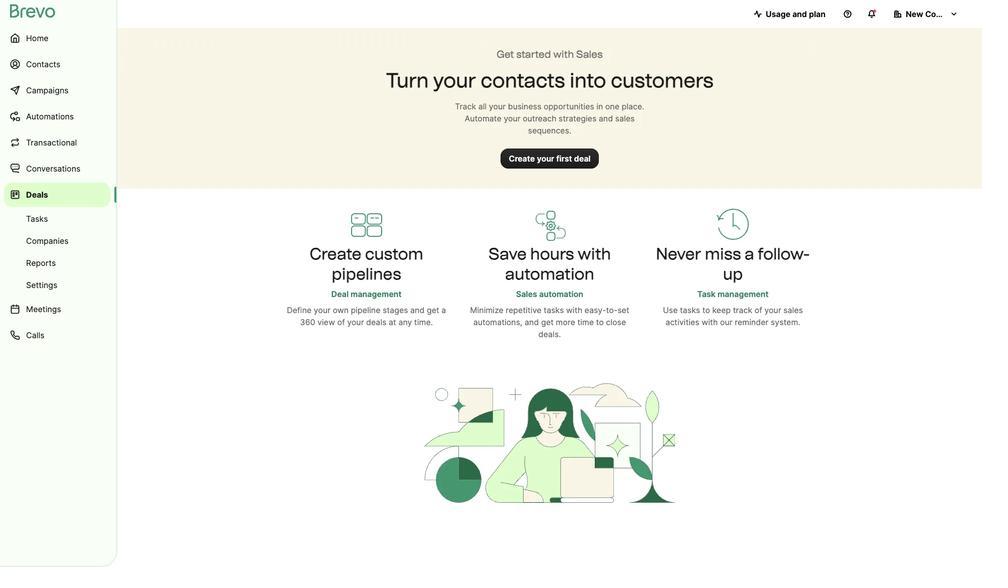 Task type: vqa. For each thing, say whether or not it's contained in the screenshot.
Email templates link
no



Task type: locate. For each thing, give the bounding box(es) containing it.
and down repetitive
[[525, 317, 539, 327]]

automations link
[[4, 104, 110, 128]]

save
[[489, 244, 527, 263]]

to left keep
[[703, 305, 710, 315]]

deal
[[574, 154, 591, 164]]

get up time.
[[427, 305, 439, 315]]

settings link
[[4, 275, 110, 295]]

deal management
[[332, 289, 402, 299]]

your up the view
[[314, 305, 331, 315]]

with inside save hours with automation
[[578, 244, 611, 263]]

tasks link
[[4, 209, 110, 229]]

and down the in
[[599, 113, 613, 123]]

get started with sales
[[497, 48, 603, 60]]

task
[[698, 289, 716, 299]]

1 horizontal spatial sales
[[577, 48, 603, 60]]

1 vertical spatial create
[[310, 244, 362, 263]]

0 vertical spatial automation
[[505, 264, 595, 284]]

campaigns link
[[4, 78, 110, 102]]

0 horizontal spatial get
[[427, 305, 439, 315]]

management up track
[[718, 289, 769, 299]]

minimize
[[470, 305, 504, 315]]

and left plan
[[793, 9, 807, 19]]

track
[[455, 101, 476, 111]]

to down the easy- on the right bottom of page
[[596, 317, 604, 327]]

1 vertical spatial get
[[541, 317, 554, 327]]

with left our
[[702, 317, 718, 327]]

0 vertical spatial a
[[745, 244, 755, 263]]

1 vertical spatial sales
[[784, 305, 803, 315]]

customers
[[611, 68, 714, 92]]

get inside define your own pipeline stages and get a 360 view of your deals at any time.
[[427, 305, 439, 315]]

set
[[618, 305, 630, 315]]

and
[[793, 9, 807, 19], [599, 113, 613, 123], [411, 305, 425, 315], [525, 317, 539, 327]]

your
[[433, 68, 476, 92], [489, 101, 506, 111], [504, 113, 521, 123], [537, 154, 555, 164], [314, 305, 331, 315], [765, 305, 782, 315], [347, 317, 364, 327]]

with inside the use tasks to keep track of your sales activities with our reminder system.
[[702, 317, 718, 327]]

1 vertical spatial of
[[337, 317, 345, 327]]

meetings
[[26, 304, 61, 314]]

and up time.
[[411, 305, 425, 315]]

campaigns
[[26, 85, 69, 95]]

automation
[[505, 264, 595, 284], [539, 289, 584, 299]]

0 horizontal spatial of
[[337, 317, 345, 327]]

1 horizontal spatial management
[[718, 289, 769, 299]]

sales automation
[[516, 289, 584, 299]]

get
[[427, 305, 439, 315], [541, 317, 554, 327]]

your up system.
[[765, 305, 782, 315]]

automations
[[26, 111, 74, 121]]

create your first deal
[[509, 154, 591, 164]]

1 vertical spatial sales
[[516, 289, 537, 299]]

to inside 'minimize repetitive tasks with easy-to-set automations, and get more time to close deals.'
[[596, 317, 604, 327]]

sales inside the use tasks to keep track of your sales activities with our reminder system.
[[784, 305, 803, 315]]

automations,
[[474, 317, 523, 327]]

new company button
[[886, 4, 967, 24]]

task management
[[698, 289, 769, 299]]

a left minimize
[[442, 305, 446, 315]]

0 horizontal spatial create
[[310, 244, 362, 263]]

tasks down sales automation
[[544, 305, 564, 315]]

1 management from the left
[[351, 289, 402, 299]]

contacts
[[481, 68, 565, 92]]

sales down place.
[[616, 113, 635, 123]]

create inside button
[[509, 154, 535, 164]]

usage
[[766, 9, 791, 19]]

0 vertical spatial sales
[[616, 113, 635, 123]]

2 tasks from the left
[[680, 305, 701, 315]]

1 horizontal spatial create
[[509, 154, 535, 164]]

companies
[[26, 236, 69, 246]]

any
[[399, 317, 412, 327]]

0 horizontal spatial sales
[[516, 289, 537, 299]]

tasks inside the use tasks to keep track of your sales activities with our reminder system.
[[680, 305, 701, 315]]

new
[[906, 9, 924, 19]]

management up pipeline
[[351, 289, 402, 299]]

management for pipelines
[[351, 289, 402, 299]]

a inside 'never miss a follow- up'
[[745, 244, 755, 263]]

deal
[[332, 289, 349, 299]]

settings
[[26, 280, 57, 290]]

1 horizontal spatial to
[[703, 305, 710, 315]]

with right hours
[[578, 244, 611, 263]]

with up more
[[566, 305, 583, 315]]

of up reminder
[[755, 305, 763, 315]]

your inside the use tasks to keep track of your sales activities with our reminder system.
[[765, 305, 782, 315]]

reminder
[[735, 317, 769, 327]]

0 vertical spatial of
[[755, 305, 763, 315]]

0 horizontal spatial management
[[351, 289, 402, 299]]

1 horizontal spatial get
[[541, 317, 554, 327]]

your right all
[[489, 101, 506, 111]]

tasks up activities
[[680, 305, 701, 315]]

automation up more
[[539, 289, 584, 299]]

of down own
[[337, 317, 345, 327]]

1 horizontal spatial tasks
[[680, 305, 701, 315]]

0 vertical spatial get
[[427, 305, 439, 315]]

1 horizontal spatial of
[[755, 305, 763, 315]]

repetitive
[[506, 305, 542, 315]]

0 horizontal spatial sales
[[616, 113, 635, 123]]

sales up system.
[[784, 305, 803, 315]]

your left first
[[537, 154, 555, 164]]

stages
[[383, 305, 408, 315]]

sales up repetitive
[[516, 289, 537, 299]]

tasks inside 'minimize repetitive tasks with easy-to-set automations, and get more time to close deals.'
[[544, 305, 564, 315]]

create inside the create custom pipelines
[[310, 244, 362, 263]]

automation up sales automation
[[505, 264, 595, 284]]

of inside define your own pipeline stages and get a 360 view of your deals at any time.
[[337, 317, 345, 327]]

0 horizontal spatial a
[[442, 305, 446, 315]]

use
[[663, 305, 678, 315]]

management
[[351, 289, 402, 299], [718, 289, 769, 299]]

track all your business opportunities in one place. automate your outreach strategies and sales sequences.
[[455, 101, 645, 135]]

more
[[556, 317, 575, 327]]

a inside define your own pipeline stages and get a 360 view of your deals at any time.
[[442, 305, 446, 315]]

sales
[[577, 48, 603, 60], [516, 289, 537, 299]]

up
[[723, 264, 743, 284]]

0 horizontal spatial to
[[596, 317, 604, 327]]

0 horizontal spatial tasks
[[544, 305, 564, 315]]

to-
[[606, 305, 618, 315]]

a right miss
[[745, 244, 755, 263]]

conversations
[[26, 164, 80, 174]]

1 tasks from the left
[[544, 305, 564, 315]]

save hours with automation
[[489, 244, 611, 284]]

1 horizontal spatial sales
[[784, 305, 803, 315]]

sales up "into"
[[577, 48, 603, 60]]

management for a
[[718, 289, 769, 299]]

usage and plan
[[766, 9, 826, 19]]

get up the deals.
[[541, 317, 554, 327]]

0 vertical spatial to
[[703, 305, 710, 315]]

sales
[[616, 113, 635, 123], [784, 305, 803, 315]]

and inside define your own pipeline stages and get a 360 view of your deals at any time.
[[411, 305, 425, 315]]

create
[[509, 154, 535, 164], [310, 244, 362, 263]]

deals link
[[4, 183, 110, 207]]

calls
[[26, 330, 44, 340]]

0 vertical spatial create
[[509, 154, 535, 164]]

in
[[597, 101, 603, 111]]

activities
[[666, 317, 700, 327]]

started
[[517, 48, 551, 60]]

1 horizontal spatial a
[[745, 244, 755, 263]]

create for create custom pipelines
[[310, 244, 362, 263]]

transactional
[[26, 137, 77, 148]]

sales inside track all your business opportunities in one place. automate your outreach strategies and sales sequences.
[[616, 113, 635, 123]]

tasks
[[544, 305, 564, 315], [680, 305, 701, 315]]

1 vertical spatial to
[[596, 317, 604, 327]]

with
[[553, 48, 574, 60], [578, 244, 611, 263], [566, 305, 583, 315], [702, 317, 718, 327]]

1 vertical spatial a
[[442, 305, 446, 315]]

reports link
[[4, 253, 110, 273]]

define your own pipeline stages and get a 360 view of your deals at any time.
[[287, 305, 446, 327]]

2 management from the left
[[718, 289, 769, 299]]

a
[[745, 244, 755, 263], [442, 305, 446, 315]]

meetings link
[[4, 297, 110, 321]]

create up pipelines
[[310, 244, 362, 263]]

create down sequences.
[[509, 154, 535, 164]]



Task type: describe. For each thing, give the bounding box(es) containing it.
automate
[[465, 113, 502, 123]]

conversations link
[[4, 157, 110, 181]]

create for create your first deal
[[509, 154, 535, 164]]

outreach
[[523, 113, 557, 123]]

miss
[[705, 244, 741, 263]]

your up track
[[433, 68, 476, 92]]

define
[[287, 305, 312, 315]]

plan
[[809, 9, 826, 19]]

keep
[[713, 305, 731, 315]]

your down business in the right top of the page
[[504, 113, 521, 123]]

and inside track all your business opportunities in one place. automate your outreach strategies and sales sequences.
[[599, 113, 613, 123]]

use tasks to keep track of your sales activities with our reminder system.
[[663, 305, 803, 327]]

turn your contacts into customers
[[386, 68, 714, 92]]

time.
[[414, 317, 433, 327]]

turn
[[386, 68, 429, 92]]

and inside button
[[793, 9, 807, 19]]

into
[[570, 68, 607, 92]]

custom
[[365, 244, 424, 263]]

get inside 'minimize repetitive tasks with easy-to-set automations, and get more time to close deals.'
[[541, 317, 554, 327]]

sequences.
[[528, 125, 572, 135]]

minimize repetitive tasks with easy-to-set automations, and get more time to close deals.
[[470, 305, 630, 339]]

follow-
[[758, 244, 810, 263]]

track
[[733, 305, 753, 315]]

close
[[606, 317, 626, 327]]

our
[[720, 317, 733, 327]]

one
[[606, 101, 620, 111]]

of inside the use tasks to keep track of your sales activities with our reminder system.
[[755, 305, 763, 315]]

with up turn your contacts into customers at top
[[553, 48, 574, 60]]

deals
[[366, 317, 387, 327]]

time
[[578, 317, 594, 327]]

never
[[656, 244, 702, 263]]

never miss a follow- up
[[656, 244, 810, 284]]

reports
[[26, 258, 56, 268]]

usage and plan button
[[746, 4, 834, 24]]

calls link
[[4, 323, 110, 347]]

0 vertical spatial sales
[[577, 48, 603, 60]]

pipelines
[[332, 264, 401, 284]]

deals.
[[539, 329, 561, 339]]

home
[[26, 33, 48, 43]]

strategies
[[559, 113, 597, 123]]

to inside the use tasks to keep track of your sales activities with our reminder system.
[[703, 305, 710, 315]]

your down pipeline
[[347, 317, 364, 327]]

view
[[318, 317, 335, 327]]

automation inside save hours with automation
[[505, 264, 595, 284]]

create your first deal button
[[501, 149, 599, 169]]

contacts
[[26, 59, 60, 69]]

system.
[[771, 317, 801, 327]]

hours
[[531, 244, 574, 263]]

home link
[[4, 26, 110, 50]]

your inside button
[[537, 154, 555, 164]]

new company
[[906, 9, 963, 19]]

own
[[333, 305, 349, 315]]

1 vertical spatial automation
[[539, 289, 584, 299]]

360
[[300, 317, 315, 327]]

easy-
[[585, 305, 606, 315]]

create custom pipelines
[[310, 244, 424, 284]]

business
[[508, 101, 542, 111]]

all
[[479, 101, 487, 111]]

and inside 'minimize repetitive tasks with easy-to-set automations, and get more time to close deals.'
[[525, 317, 539, 327]]

company
[[926, 9, 963, 19]]

get
[[497, 48, 514, 60]]

pipeline
[[351, 305, 381, 315]]

with inside 'minimize repetitive tasks with easy-to-set automations, and get more time to close deals.'
[[566, 305, 583, 315]]

contacts link
[[4, 52, 110, 76]]

tasks
[[26, 214, 48, 224]]

at
[[389, 317, 396, 327]]

first
[[557, 154, 572, 164]]

place.
[[622, 101, 645, 111]]

transactional link
[[4, 130, 110, 155]]

companies link
[[4, 231, 110, 251]]

deals
[[26, 190, 48, 200]]

opportunities
[[544, 101, 594, 111]]



